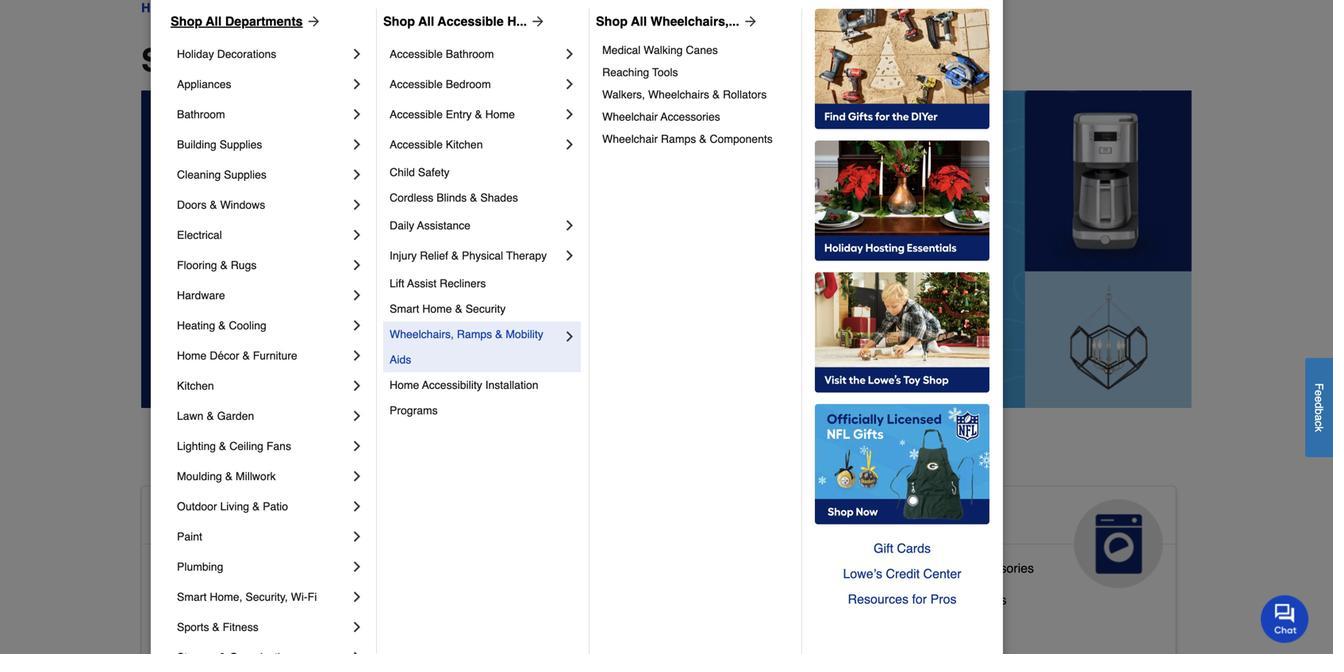 Task type: describe. For each thing, give the bounding box(es) containing it.
smart for smart home, security, wi-fi
[[177, 591, 207, 603]]

fi
[[308, 591, 317, 603]]

cleaning supplies link
[[177, 160, 349, 190]]

pet beds, houses, & furniture link
[[509, 614, 680, 646]]

accessible home
[[155, 506, 339, 531]]

2 e from the top
[[1314, 396, 1326, 402]]

chevron right image for plumbing
[[349, 559, 365, 575]]

f e e d b a c k
[[1314, 383, 1326, 432]]

& inside "walkers, wheelchairs & rollators" link
[[713, 88, 720, 101]]

supplies for cleaning supplies
[[224, 168, 267, 181]]

daily assistance
[[390, 219, 471, 232]]

beverage & wine chillers link
[[862, 589, 1007, 621]]

departments for shop all departments
[[225, 14, 303, 29]]

bathroom for bottommost accessible bathroom link
[[219, 561, 274, 576]]

hardware link
[[177, 280, 349, 310]]

wheelchairs,
[[390, 328, 454, 341]]

1 horizontal spatial appliances
[[862, 506, 981, 531]]

chevron right image for wheelchairs, ramps & mobility aids
[[562, 329, 578, 345]]

medical
[[603, 44, 641, 56]]

1 vertical spatial accessible entry & home
[[155, 624, 298, 639]]

assist
[[407, 277, 437, 290]]

chevron right image for lighting & ceiling fans
[[349, 438, 365, 454]]

lift assist recliners
[[390, 277, 486, 290]]

home link
[[141, 0, 177, 17]]

accessible bedroom for the topmost accessible bedroom link
[[390, 78, 491, 91]]

chevron right image for hardware
[[349, 287, 365, 303]]

0 horizontal spatial furniture
[[253, 349, 297, 362]]

sports
[[177, 621, 209, 634]]

supplies for livestock supplies
[[565, 586, 614, 601]]

all for accessible
[[419, 14, 435, 29]]

reaching tools link
[[603, 61, 791, 83]]

smart home, security, wi-fi link
[[177, 582, 349, 612]]

entry for accessible entry & home link to the top
[[446, 108, 472, 121]]

lawn & garden
[[177, 410, 254, 422]]

& inside wheelchairs, ramps & mobility aids
[[495, 328, 503, 341]]

chevron right image for injury relief & physical therapy
[[562, 248, 578, 264]]

0 horizontal spatial accessible bedroom link
[[155, 589, 271, 621]]

kitchen inside kitchen link
[[177, 379, 214, 392]]

livestock supplies link
[[509, 583, 614, 614]]

child
[[390, 166, 415, 179]]

arrow right image
[[303, 13, 322, 29]]

d
[[1314, 402, 1326, 408]]

resources
[[848, 592, 909, 607]]

& inside smart home & security link
[[455, 302, 463, 315]]

smart home & security
[[390, 302, 506, 315]]

0 horizontal spatial appliances
[[177, 78, 231, 91]]

heating & cooling
[[177, 319, 267, 332]]

officially licensed n f l gifts. shop now. image
[[815, 404, 990, 525]]

appliances image
[[1075, 499, 1164, 588]]

parts
[[922, 561, 951, 576]]

arrow right image for shop all wheelchairs,...
[[740, 13, 759, 29]]

appliance
[[862, 561, 918, 576]]

chat invite button image
[[1262, 595, 1310, 643]]

holiday decorations
[[177, 48, 277, 60]]

0 vertical spatial appliances link
[[177, 69, 349, 99]]

cleaning supplies
[[177, 168, 267, 181]]

& inside doors & windows link
[[210, 198, 217, 211]]

chevron right image for heating & cooling
[[349, 318, 365, 333]]

chillers
[[965, 593, 1007, 607]]

hardware
[[177, 289, 225, 302]]

appliance parts & accessories link
[[862, 557, 1035, 589]]

assistance
[[417, 219, 471, 232]]

wi-
[[291, 591, 308, 603]]

plumbing link
[[177, 552, 349, 582]]

cooling
[[229, 319, 267, 332]]

1 vertical spatial appliances link
[[850, 487, 1176, 588]]

blinds
[[437, 191, 467, 204]]

ramps for wheelchair
[[661, 133, 696, 145]]

& inside heating & cooling link
[[218, 319, 226, 332]]

lowe's
[[843, 566, 883, 581]]

security
[[466, 302, 506, 315]]

lowe's credit center link
[[815, 561, 990, 587]]

livestock
[[509, 586, 562, 601]]

1 vertical spatial accessible entry & home link
[[155, 621, 298, 653]]

living
[[220, 500, 249, 513]]

child safety link
[[390, 160, 578, 185]]

accessibility
[[422, 379, 482, 391]]

& inside lighting & ceiling fans link
[[219, 440, 226, 453]]

lowe's credit center
[[843, 566, 962, 581]]

cleaning
[[177, 168, 221, 181]]

accessible for accessible entry & home link to the top
[[390, 108, 443, 121]]

shop all departments
[[171, 14, 303, 29]]

& inside outdoor living & patio link
[[252, 500, 260, 513]]

& inside animal & pet care
[[589, 506, 605, 531]]

heating & cooling link
[[177, 310, 349, 341]]

patio
[[263, 500, 288, 513]]

0 vertical spatial accessible entry & home
[[390, 108, 515, 121]]

walkers,
[[603, 88, 645, 101]]

wine
[[932, 593, 961, 607]]

chevron right image for home décor & furniture
[[349, 348, 365, 364]]

enjoy savings year-round. no matter what you're shopping for, find what you need at a great price. image
[[141, 91, 1192, 408]]

livestock supplies
[[509, 586, 614, 601]]

accessible inside accessible home link
[[155, 506, 271, 531]]

chevron right image for lawn & garden
[[349, 408, 365, 424]]

gift
[[874, 541, 894, 556]]

1 e from the top
[[1314, 390, 1326, 396]]

windows
[[220, 198, 265, 211]]

shop all departments
[[141, 42, 472, 79]]

building supplies link
[[177, 129, 349, 160]]

& inside moulding & millwork link
[[225, 470, 233, 483]]

accessible for topmost accessible bathroom link
[[390, 48, 443, 60]]

safety
[[418, 166, 450, 179]]

flooring
[[177, 259, 217, 272]]

flooring & rugs
[[177, 259, 257, 272]]

mobility
[[506, 328, 544, 341]]

ceiling
[[230, 440, 264, 453]]

kitchen inside the accessible kitchen link
[[446, 138, 483, 151]]

pet inside pet beds, houses, & furniture link
[[509, 618, 528, 633]]

bedroom for the topmost accessible bedroom link
[[446, 78, 491, 91]]

visit the lowe's toy shop. image
[[815, 272, 990, 393]]

b
[[1314, 408, 1326, 415]]

pet beds, houses, & furniture
[[509, 618, 680, 633]]

lawn & garden link
[[177, 401, 349, 431]]

& down smart home, security, wi-fi "link"
[[252, 624, 261, 639]]

wheelchair for wheelchair accessories
[[603, 110, 658, 123]]

outdoor living & patio
[[177, 500, 288, 513]]

fans
[[267, 440, 291, 453]]

tools
[[653, 66, 678, 79]]

wheelchair accessories
[[603, 110, 721, 123]]

gift cards link
[[815, 536, 990, 561]]

therapy
[[506, 249, 547, 262]]

& inside home décor & furniture link
[[243, 349, 250, 362]]

doors
[[177, 198, 207, 211]]

shades
[[481, 191, 518, 204]]

& inside cordless blinds & shades "link"
[[470, 191, 478, 204]]

cards
[[897, 541, 931, 556]]

departments for shop all departments
[[278, 42, 472, 79]]

home accessibility installation programs link
[[390, 372, 578, 423]]

relief
[[420, 249, 448, 262]]

components
[[710, 133, 773, 145]]

chevron right image for paint
[[349, 529, 365, 545]]

holiday
[[177, 48, 214, 60]]

bathroom for topmost accessible bathroom link
[[446, 48, 494, 60]]

reaching
[[603, 66, 650, 79]]

credit
[[886, 566, 920, 581]]

accessible kitchen link
[[390, 129, 562, 160]]



Task type: vqa. For each thing, say whether or not it's contained in the screenshot.
left Accessible Entry & Home link
yes



Task type: locate. For each thing, give the bounding box(es) containing it.
1 vertical spatial smart
[[177, 591, 207, 603]]

0 vertical spatial smart
[[390, 302, 419, 315]]

1 horizontal spatial accessible entry & home link
[[390, 99, 562, 129]]

lift assist recliners link
[[390, 271, 578, 296]]

chevron right image for flooring & rugs
[[349, 257, 365, 273]]

& inside pet beds, houses, & furniture link
[[617, 618, 626, 633]]

chevron right image for sports & fitness
[[349, 619, 365, 635]]

1 horizontal spatial arrow right image
[[740, 13, 759, 29]]

bedroom up fitness on the left bottom of page
[[219, 593, 271, 607]]

1 horizontal spatial smart
[[390, 302, 419, 315]]

accessible home link
[[142, 487, 469, 588]]

0 vertical spatial bathroom
[[446, 48, 494, 60]]

wheelchair
[[603, 110, 658, 123], [603, 133, 658, 145]]

0 vertical spatial accessible bathroom
[[390, 48, 494, 60]]

chevron right image for accessible bedroom
[[562, 76, 578, 92]]

accessible bedroom link up sports & fitness
[[155, 589, 271, 621]]

home décor & furniture
[[177, 349, 297, 362]]

shop
[[171, 14, 202, 29], [383, 14, 415, 29], [596, 14, 628, 29]]

1 wheelchair from the top
[[603, 110, 658, 123]]

all for wheelchairs,...
[[631, 14, 647, 29]]

k
[[1314, 426, 1326, 432]]

entry down the "home,"
[[219, 624, 249, 639]]

1 vertical spatial bedroom
[[219, 593, 271, 607]]

chevron right image for accessible bathroom
[[562, 46, 578, 62]]

1 horizontal spatial accessories
[[966, 561, 1035, 576]]

0 vertical spatial kitchen
[[446, 138, 483, 151]]

wheelchairs,...
[[651, 14, 740, 29]]

0 horizontal spatial accessible entry & home link
[[155, 621, 298, 653]]

bathroom up smart home, security, wi-fi
[[219, 561, 274, 576]]

accessible bathroom down shop all accessible h...
[[390, 48, 494, 60]]

& right décor
[[243, 349, 250, 362]]

0 horizontal spatial pet
[[509, 618, 528, 633]]

accessories inside appliance parts & accessories link
[[966, 561, 1035, 576]]

& right sports
[[212, 621, 220, 634]]

resources for pros link
[[815, 587, 990, 612]]

lawn
[[177, 410, 204, 422]]

injury relief & physical therapy
[[390, 249, 547, 262]]

& inside injury relief & physical therapy 'link'
[[452, 249, 459, 262]]

chevron right image for cleaning supplies
[[349, 167, 365, 183]]

0 horizontal spatial ramps
[[457, 328, 492, 341]]

cordless blinds & shades
[[390, 191, 518, 204]]

accessible for the accessible kitchen link
[[390, 138, 443, 151]]

accessible home image
[[367, 499, 456, 588]]

wheelchair down walkers,
[[603, 110, 658, 123]]

accessible bathroom inside accessible bathroom link
[[390, 48, 494, 60]]

appliances down holiday
[[177, 78, 231, 91]]

arrow right image
[[527, 13, 546, 29], [740, 13, 759, 29]]

décor
[[210, 349, 239, 362]]

& up the accessible kitchen link
[[475, 108, 482, 121]]

1 horizontal spatial entry
[[446, 108, 472, 121]]

1 horizontal spatial furniture
[[629, 618, 680, 633]]

smart inside "link"
[[177, 591, 207, 603]]

& down wheelchair accessories link
[[700, 133, 707, 145]]

furniture right houses, at the left bottom
[[629, 618, 680, 633]]

1 horizontal spatial ramps
[[661, 133, 696, 145]]

holiday hosting essentials. image
[[815, 141, 990, 261]]

0 vertical spatial supplies
[[220, 138, 262, 151]]

appliances up cards at right bottom
[[862, 506, 981, 531]]

child safety
[[390, 166, 450, 179]]

lift
[[390, 277, 405, 290]]

2 vertical spatial supplies
[[565, 586, 614, 601]]

shop all accessible h... link
[[383, 12, 546, 31]]

smart down lift
[[390, 302, 419, 315]]

accessories inside wheelchair accessories link
[[661, 110, 721, 123]]

accessories up chillers
[[966, 561, 1035, 576]]

& inside "flooring & rugs" link
[[220, 259, 228, 272]]

outdoor
[[177, 500, 217, 513]]

fitness
[[223, 621, 259, 634]]

daily
[[390, 219, 415, 232]]

electrical
[[177, 229, 222, 241]]

smart
[[390, 302, 419, 315], [177, 591, 207, 603]]

beverage
[[862, 593, 917, 607]]

arrow right image inside the shop all wheelchairs,... link
[[740, 13, 759, 29]]

1 horizontal spatial pet
[[611, 506, 646, 531]]

entry
[[446, 108, 472, 121], [219, 624, 249, 639]]

accessible for bottommost accessible bathroom link
[[155, 561, 216, 576]]

paint
[[177, 530, 202, 543]]

& inside sports & fitness link
[[212, 621, 220, 634]]

chevron right image for moulding & millwork
[[349, 468, 365, 484]]

2 vertical spatial bathroom
[[219, 561, 274, 576]]

plumbing
[[177, 560, 223, 573]]

& inside beverage & wine chillers link
[[920, 593, 929, 607]]

0 vertical spatial furniture
[[253, 349, 297, 362]]

1 vertical spatial appliances
[[862, 506, 981, 531]]

1 horizontal spatial accessible bedroom link
[[390, 69, 562, 99]]

chevron right image
[[562, 46, 578, 62], [562, 106, 578, 122], [349, 137, 365, 152], [349, 197, 365, 213], [349, 257, 365, 273], [349, 318, 365, 333], [349, 348, 365, 364], [349, 378, 365, 394], [349, 408, 365, 424], [349, 499, 365, 514], [349, 529, 365, 545], [349, 619, 365, 635]]

accessible bedroom up sports & fitness
[[155, 593, 271, 607]]

1 shop from the left
[[171, 14, 202, 29]]

home décor & furniture link
[[177, 341, 349, 371]]

houses,
[[567, 618, 614, 633]]

supplies
[[220, 138, 262, 151], [224, 168, 267, 181], [565, 586, 614, 601]]

0 horizontal spatial entry
[[219, 624, 249, 639]]

home accessibility installation programs
[[390, 379, 542, 417]]

sports & fitness link
[[177, 612, 349, 642]]

appliances link up chillers
[[850, 487, 1176, 588]]

1 horizontal spatial kitchen
[[446, 138, 483, 151]]

wheelchair for wheelchair ramps & components
[[603, 133, 658, 145]]

1 vertical spatial accessible bathroom link
[[155, 557, 274, 589]]

& right parts
[[955, 561, 963, 576]]

0 horizontal spatial accessible bedroom
[[155, 593, 271, 607]]

home inside 'home accessibility installation programs'
[[390, 379, 419, 391]]

departments
[[225, 14, 303, 29], [278, 42, 472, 79]]

bathroom down shop all accessible h... link on the left top
[[446, 48, 494, 60]]

wheelchairs, ramps & mobility aids link
[[390, 322, 562, 372]]

chevron right image for appliances
[[349, 76, 365, 92]]

0 horizontal spatial kitchen
[[177, 379, 214, 392]]

0 vertical spatial appliances
[[177, 78, 231, 91]]

1 vertical spatial bathroom
[[177, 108, 225, 121]]

moulding & millwork
[[177, 470, 276, 483]]

0 vertical spatial wheelchair
[[603, 110, 658, 123]]

1 vertical spatial ramps
[[457, 328, 492, 341]]

0 horizontal spatial accessible entry & home
[[155, 624, 298, 639]]

1 vertical spatial kitchen
[[177, 379, 214, 392]]

0 vertical spatial accessible bathroom link
[[390, 39, 562, 69]]

gift cards
[[874, 541, 931, 556]]

accessible bedroom for accessible bedroom link to the left
[[155, 593, 271, 607]]

0 vertical spatial accessible bedroom
[[390, 78, 491, 91]]

arrow right image for shop all accessible h...
[[527, 13, 546, 29]]

all for departments
[[206, 14, 222, 29]]

ramps down smart home & security link
[[457, 328, 492, 341]]

1 horizontal spatial accessible bedroom
[[390, 78, 491, 91]]

accessible bathroom
[[390, 48, 494, 60], [155, 561, 274, 576]]

lighting & ceiling fans
[[177, 440, 291, 453]]

accessible entry & home link down the "home,"
[[155, 621, 298, 653]]

reaching tools
[[603, 66, 678, 79]]

animal & pet care image
[[721, 499, 810, 588]]

1 arrow right image from the left
[[527, 13, 546, 29]]

e
[[1314, 390, 1326, 396], [1314, 396, 1326, 402]]

medical walking canes link
[[603, 39, 791, 61]]

e up d
[[1314, 390, 1326, 396]]

animal & pet care
[[509, 506, 646, 556]]

0 vertical spatial departments
[[225, 14, 303, 29]]

bedroom for accessible bedroom link to the left
[[219, 593, 271, 607]]

& left rugs
[[220, 259, 228, 272]]

1 vertical spatial accessible bedroom link
[[155, 589, 271, 621]]

entry up the accessible kitchen link
[[446, 108, 472, 121]]

& left ceiling at left bottom
[[219, 440, 226, 453]]

furniture
[[253, 349, 297, 362], [629, 618, 680, 633]]

1 horizontal spatial bedroom
[[446, 78, 491, 91]]

chevron right image for bathroom
[[349, 106, 365, 122]]

accessible bathroom link down shop all accessible h... link on the left top
[[390, 39, 562, 69]]

accessible
[[438, 14, 504, 29], [390, 48, 443, 60], [390, 78, 443, 91], [390, 108, 443, 121], [390, 138, 443, 151], [155, 506, 271, 531], [155, 561, 216, 576], [155, 593, 216, 607], [155, 624, 216, 639]]

smart home & security link
[[390, 296, 578, 322]]

0 vertical spatial accessible bedroom link
[[390, 69, 562, 99]]

0 vertical spatial bedroom
[[446, 78, 491, 91]]

& left cooling
[[218, 319, 226, 332]]

1 horizontal spatial shop
[[383, 14, 415, 29]]

doors & windows
[[177, 198, 265, 211]]

chevron right image for doors & windows
[[349, 197, 365, 213]]

home
[[141, 0, 177, 15], [486, 108, 515, 121], [423, 302, 452, 315], [177, 349, 207, 362], [390, 379, 419, 391], [277, 506, 339, 531], [264, 624, 298, 639]]

chevron right image for accessible kitchen
[[562, 137, 578, 152]]

kitchen up child safety 'link'
[[446, 138, 483, 151]]

& left millwork
[[225, 470, 233, 483]]

installation
[[486, 379, 539, 391]]

departments down arrow right image
[[278, 42, 472, 79]]

chevron right image for smart home, security, wi-fi
[[349, 589, 365, 605]]

accessible entry & home up accessible kitchen
[[390, 108, 515, 121]]

ramps for wheelchairs,
[[457, 328, 492, 341]]

bathroom inside 'link'
[[177, 108, 225, 121]]

& right relief
[[452, 249, 459, 262]]

smart for smart home & security
[[390, 302, 419, 315]]

supplies up houses, at the left bottom
[[565, 586, 614, 601]]

accessible bathroom link up the "home,"
[[155, 557, 274, 589]]

appliances link down 'decorations' on the left of the page
[[177, 69, 349, 99]]

& left 'mobility'
[[495, 328, 503, 341]]

& right lawn
[[207, 410, 214, 422]]

shop all wheelchairs,... link
[[596, 12, 759, 31]]

0 horizontal spatial appliances link
[[177, 69, 349, 99]]

chevron right image for electrical
[[349, 227, 365, 243]]

aids
[[390, 353, 411, 366]]

accessible for bottommost accessible entry & home link
[[155, 624, 216, 639]]

flooring & rugs link
[[177, 250, 349, 280]]

& down recliners
[[455, 302, 463, 315]]

accessible entry & home down the "home,"
[[155, 624, 298, 639]]

supplies up windows
[[224, 168, 267, 181]]

bathroom up building
[[177, 108, 225, 121]]

kitchen up lawn
[[177, 379, 214, 392]]

0 horizontal spatial accessible bathroom
[[155, 561, 274, 576]]

2 wheelchair from the top
[[603, 133, 658, 145]]

2 shop from the left
[[383, 14, 415, 29]]

find gifts for the diyer. image
[[815, 9, 990, 129]]

pet inside animal & pet care
[[611, 506, 646, 531]]

accessible entry & home link up accessible kitchen
[[390, 99, 562, 129]]

1 vertical spatial wheelchair
[[603, 133, 658, 145]]

sports & fitness
[[177, 621, 259, 634]]

electrical link
[[177, 220, 349, 250]]

0 horizontal spatial accessories
[[661, 110, 721, 123]]

building
[[177, 138, 217, 151]]

arrow right image inside shop all accessible h... link
[[527, 13, 546, 29]]

& right houses, at the left bottom
[[617, 618, 626, 633]]

chevron right image
[[349, 46, 365, 62], [349, 76, 365, 92], [562, 76, 578, 92], [349, 106, 365, 122], [562, 137, 578, 152], [349, 167, 365, 183], [562, 218, 578, 233], [349, 227, 365, 243], [562, 248, 578, 264], [349, 287, 365, 303], [562, 329, 578, 345], [349, 438, 365, 454], [349, 468, 365, 484], [349, 559, 365, 575], [349, 589, 365, 605], [349, 649, 365, 654]]

accessible for accessible bedroom link to the left
[[155, 593, 216, 607]]

shop for shop all departments
[[171, 14, 202, 29]]

supplies for building supplies
[[220, 138, 262, 151]]

accessible for the topmost accessible bedroom link
[[390, 78, 443, 91]]

accessories up the "wheelchair ramps & components"
[[661, 110, 721, 123]]

accessible inside shop all accessible h... link
[[438, 14, 504, 29]]

f
[[1314, 383, 1326, 390]]

& left the "patio"
[[252, 500, 260, 513]]

accessible bathroom up the "home,"
[[155, 561, 274, 576]]

chevron right image for accessible entry & home
[[562, 106, 578, 122]]

1 vertical spatial pet
[[509, 618, 528, 633]]

programs
[[390, 404, 438, 417]]

ramps inside wheelchairs, ramps & mobility aids
[[457, 328, 492, 341]]

& right doors
[[210, 198, 217, 211]]

kitchen
[[446, 138, 483, 151], [177, 379, 214, 392]]

smart up sports
[[177, 591, 207, 603]]

millwork
[[236, 470, 276, 483]]

1 horizontal spatial accessible entry & home
[[390, 108, 515, 121]]

0 horizontal spatial bedroom
[[219, 593, 271, 607]]

departments up holiday decorations link at the top left of the page
[[225, 14, 303, 29]]

furniture up kitchen link
[[253, 349, 297, 362]]

accessible bedroom
[[390, 78, 491, 91], [155, 593, 271, 607]]

physical
[[462, 249, 503, 262]]

cordless
[[390, 191, 434, 204]]

chevron right image for kitchen
[[349, 378, 365, 394]]

1 vertical spatial accessible bathroom
[[155, 561, 274, 576]]

& inside lawn & garden link
[[207, 410, 214, 422]]

accessible bedroom up accessible kitchen
[[390, 78, 491, 91]]

0 horizontal spatial smart
[[177, 591, 207, 603]]

walkers, wheelchairs & rollators
[[603, 88, 767, 101]]

2 arrow right image from the left
[[740, 13, 759, 29]]

accessories
[[661, 110, 721, 123], [966, 561, 1035, 576]]

medical walking canes
[[603, 44, 718, 56]]

holiday decorations link
[[177, 39, 349, 69]]

1 horizontal spatial accessible bathroom
[[390, 48, 494, 60]]

accessible bathroom for bottommost accessible bathroom link
[[155, 561, 274, 576]]

& inside wheelchair ramps & components link
[[700, 133, 707, 145]]

rugs
[[231, 259, 257, 272]]

0 horizontal spatial arrow right image
[[527, 13, 546, 29]]

1 horizontal spatial appliances link
[[850, 487, 1176, 588]]

accessible bedroom link up the accessible kitchen link
[[390, 69, 562, 99]]

accessible bathroom link
[[390, 39, 562, 69], [155, 557, 274, 589]]

0 vertical spatial accessories
[[661, 110, 721, 123]]

1 vertical spatial entry
[[219, 624, 249, 639]]

ramps down wheelchair accessories
[[661, 133, 696, 145]]

0 vertical spatial accessible entry & home link
[[390, 99, 562, 129]]

accessible bathroom for topmost accessible bathroom link
[[390, 48, 494, 60]]

1 vertical spatial accessible bedroom
[[155, 593, 271, 607]]

wheelchair ramps & components link
[[603, 128, 791, 150]]

chevron right image for outdoor living & patio
[[349, 499, 365, 514]]

& right blinds
[[470, 191, 478, 204]]

bedroom up the accessible kitchen link
[[446, 78, 491, 91]]

e up b
[[1314, 396, 1326, 402]]

outdoor living & patio link
[[177, 491, 349, 522]]

0 horizontal spatial shop
[[171, 14, 202, 29]]

shop
[[141, 42, 221, 79]]

wheelchair down wheelchair accessories
[[603, 133, 658, 145]]

chevron right image for building supplies
[[349, 137, 365, 152]]

& inside appliance parts & accessories link
[[955, 561, 963, 576]]

shop for shop all wheelchairs,...
[[596, 14, 628, 29]]

2 horizontal spatial shop
[[596, 14, 628, 29]]

accessible inside the accessible kitchen link
[[390, 138, 443, 151]]

& left rollators
[[713, 88, 720, 101]]

1 vertical spatial supplies
[[224, 168, 267, 181]]

0 vertical spatial ramps
[[661, 133, 696, 145]]

& right animal
[[589, 506, 605, 531]]

chevron right image for daily assistance
[[562, 218, 578, 233]]

shop for shop all accessible h...
[[383, 14, 415, 29]]

appliances link
[[177, 69, 349, 99], [850, 487, 1176, 588]]

injury
[[390, 249, 417, 262]]

chevron right image for holiday decorations
[[349, 46, 365, 62]]

1 horizontal spatial accessible bathroom link
[[390, 39, 562, 69]]

0 vertical spatial pet
[[611, 506, 646, 531]]

0 horizontal spatial accessible bathroom link
[[155, 557, 274, 589]]

1 vertical spatial furniture
[[629, 618, 680, 633]]

doors & windows link
[[177, 190, 349, 220]]

3 shop from the left
[[596, 14, 628, 29]]

0 vertical spatial entry
[[446, 108, 472, 121]]

1 vertical spatial accessories
[[966, 561, 1035, 576]]

entry for bottommost accessible entry & home link
[[219, 624, 249, 639]]

1 vertical spatial departments
[[278, 42, 472, 79]]

supplies up cleaning supplies
[[220, 138, 262, 151]]

& left pros
[[920, 593, 929, 607]]

bedroom
[[446, 78, 491, 91], [219, 593, 271, 607]]

walking
[[644, 44, 683, 56]]



